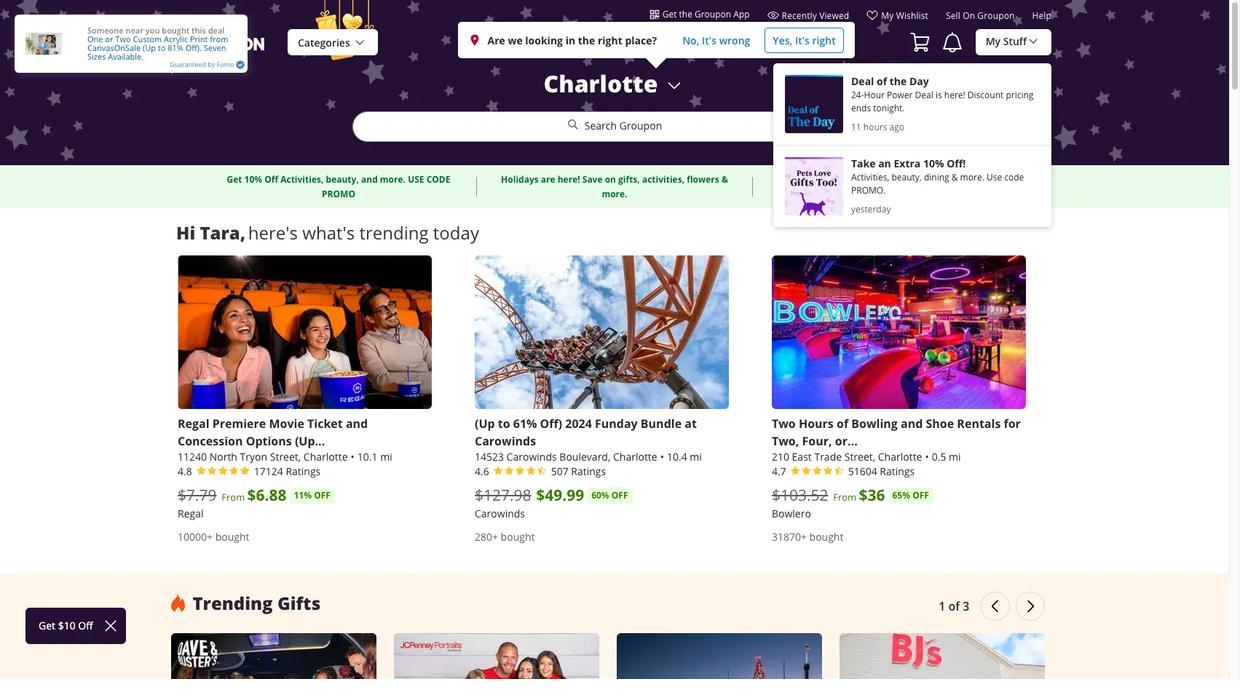 Task type: locate. For each thing, give the bounding box(es) containing it.
(up down you
[[143, 41, 156, 52]]

mi inside the (up to 61% off) 2024 funday bundle at carowinds 14523 carowinds boulevard, charlotte • 10.4 mi
[[690, 450, 702, 464]]

movie
[[269, 416, 304, 432]]

0 horizontal spatial street,
[[270, 450, 301, 464]]

•
[[351, 450, 354, 464], [660, 450, 664, 464], [925, 450, 929, 464]]

get left off
[[227, 173, 242, 185]]

from inside from $6.88
[[222, 491, 245, 504]]

two inside two hours of bowling and shoe rentals for two, four, or... 210 east trade street, charlotte • 0.5 mi
[[772, 416, 796, 432]]

1 vertical spatial for
[[1004, 416, 1021, 432]]

groupon right search on the left
[[619, 119, 662, 133]]

65%
[[892, 489, 910, 502]]

1 horizontal spatial beauty,
[[892, 171, 922, 183]]

two hours of bowling and shoe rentals for two, four, or... 210 east trade street, charlotte • 0.5 mi
[[772, 416, 1021, 464]]

of left 3
[[949, 598, 960, 615]]

(up inside the (up to 61% off) 2024 funday bundle at carowinds 14523 carowinds boulevard, charlotte • 10.4 mi
[[475, 416, 495, 432]]

it's right no,
[[702, 33, 717, 47]]

Search Groupon search field
[[352, 68, 877, 165], [352, 111, 877, 142]]

carowinds up 14523
[[475, 433, 536, 449]]

and left use
[[361, 173, 378, 185]]

sell on groupon link
[[946, 9, 1015, 27]]

app
[[734, 8, 750, 20]]

of up hour
[[877, 74, 887, 88]]

0 horizontal spatial &
[[722, 173, 728, 185]]

prep
[[776, 173, 796, 185]]

1 • from the left
[[351, 450, 354, 464]]

0 horizontal spatial ratings
[[286, 464, 321, 478]]

from left $6.88
[[222, 491, 245, 504]]

gifts,
[[618, 173, 640, 185]]

trending gifts
[[193, 591, 321, 615]]

groupon up my stuff
[[978, 9, 1015, 21]]

0 horizontal spatial it's
[[702, 33, 717, 47]]

1 off from the left
[[314, 489, 331, 502]]

right
[[598, 33, 622, 47], [812, 33, 836, 47]]

mi for $7.79
[[380, 450, 392, 464]]

of for deal
[[877, 74, 887, 88]]

2 from from the left
[[833, 491, 857, 504]]

recently
[[782, 9, 817, 21]]

1 horizontal spatial get
[[662, 8, 677, 20]]

0 horizontal spatial the
[[578, 33, 595, 47]]

on right sell
[[963, 9, 975, 21]]

1 horizontal spatial (up
[[475, 416, 495, 432]]

1 ratings from the left
[[286, 464, 321, 478]]

1 horizontal spatial to
[[498, 416, 510, 432]]

print
[[190, 32, 208, 43]]

0 vertical spatial here!
[[944, 89, 965, 100]]

0 horizontal spatial mi
[[380, 450, 392, 464]]

0 vertical spatial two
[[115, 32, 131, 43]]

one
[[87, 32, 103, 43]]

search groupon search field down 'charlotte' button
[[352, 111, 877, 142]]

my inside button
[[986, 34, 1001, 48]]

1 of 3
[[939, 598, 970, 615]]

1 horizontal spatial street,
[[845, 450, 875, 464]]

0 vertical spatial get
[[662, 8, 677, 20]]

0 horizontal spatial 10%
[[244, 173, 262, 185]]

2 regal from the top
[[178, 507, 204, 521]]

my for my wishlist
[[881, 9, 894, 21]]

cleaning
[[968, 173, 1005, 185]]

of inside two hours of bowling and shoe rentals for two, four, or... 210 east trade street, charlotte • 0.5 mi
[[837, 416, 848, 432]]

& down home
[[926, 188, 932, 200]]

activities,
[[642, 173, 685, 185]]

from left $36
[[833, 491, 857, 504]]

here! right the are
[[558, 173, 580, 185]]

24-
[[851, 89, 864, 100]]

mi right 10.1
[[380, 450, 392, 464]]

power
[[887, 89, 913, 100]]

mi
[[380, 450, 392, 464], [690, 450, 702, 464], [949, 450, 961, 464]]

1 horizontal spatial &
[[926, 188, 932, 200]]

0 horizontal spatial groupon
[[619, 119, 662, 133]]

from
[[210, 32, 228, 43]]

2 horizontal spatial ratings
[[880, 464, 915, 478]]

2 horizontal spatial •
[[925, 450, 929, 464]]

more. left use
[[380, 173, 406, 185]]

17124 ratings
[[254, 464, 321, 478]]

0 vertical spatial (up
[[143, 41, 156, 52]]

and left shoe
[[901, 416, 923, 432]]

ratings for $36
[[880, 464, 915, 478]]

• inside two hours of bowling and shoe rentals for two, four, or... 210 east trade street, charlotte • 0.5 mi
[[925, 450, 929, 464]]

two right or
[[115, 32, 131, 43]]

3 off from the left
[[913, 489, 929, 502]]

carowinds down $127.98
[[475, 507, 525, 521]]

61%
[[513, 416, 537, 432]]

507 ratings
[[551, 464, 606, 478]]

for right prep
[[799, 173, 811, 185]]

bought right the 31870+ at the bottom right
[[810, 530, 844, 544]]

help
[[1032, 9, 1052, 21]]

2 horizontal spatial the
[[890, 74, 907, 88]]

guaranteed by fomo
[[170, 59, 234, 68]]

1 regal from the top
[[178, 416, 209, 432]]

0 vertical spatial 10%
[[923, 157, 944, 170]]

charlotte up the 51604 ratings in the bottom right of the page
[[878, 450, 922, 464]]

2 horizontal spatial off
[[913, 489, 929, 502]]

3 ratings from the left
[[880, 464, 915, 478]]

• inside the (up to 61% off) 2024 funday bundle at carowinds 14523 carowinds boulevard, charlotte • 10.4 mi
[[660, 450, 664, 464]]

2 mi from the left
[[690, 450, 702, 464]]

& right flowers
[[722, 173, 728, 185]]

1 horizontal spatial mi
[[690, 450, 702, 464]]

bought for $103.52
[[810, 530, 844, 544]]

street, inside regal premiere movie ticket and concession options (up... 11240 north tryon street, charlotte • 10.1 mi
[[270, 450, 301, 464]]

guaranteed
[[170, 59, 206, 68]]

1 horizontal spatial groupon
[[695, 8, 731, 20]]

it's right yes,
[[795, 33, 810, 47]]

• left '10.4'
[[660, 450, 664, 464]]

2 street, from the left
[[845, 450, 875, 464]]

for inside two hours of bowling and shoe rentals for two, four, or... 210 east trade street, charlotte • 0.5 mi
[[1004, 416, 1021, 432]]

2 it's from the left
[[795, 33, 810, 47]]

carowinds up "507"
[[507, 450, 557, 464]]

0 vertical spatial to
[[158, 41, 166, 52]]

0 horizontal spatial two
[[115, 32, 131, 43]]

the up no,
[[679, 8, 692, 20]]

bought
[[162, 23, 190, 34], [215, 530, 249, 544], [501, 530, 535, 544], [810, 530, 844, 544]]

for right rentals
[[1004, 416, 1021, 432]]

1 search groupon search field from the top
[[352, 68, 877, 165]]

3 • from the left
[[925, 450, 929, 464]]

regal inside regal premiere movie ticket and concession options (up... 11240 north tryon street, charlotte • 10.1 mi
[[178, 416, 209, 432]]

& down the off!
[[952, 171, 958, 183]]

2 horizontal spatial groupon
[[978, 9, 1015, 21]]

• for $7.79
[[351, 450, 354, 464]]

1 horizontal spatial •
[[660, 450, 664, 464]]

of
[[877, 74, 887, 88], [837, 416, 848, 432], [949, 598, 960, 615]]

groupon for on
[[978, 9, 1015, 21]]

get 10% off activities, beauty, and more. use code promo
[[227, 173, 450, 200]]

are
[[541, 173, 555, 185]]

here! right is
[[944, 89, 965, 100]]

0 horizontal spatial activities,
[[281, 173, 324, 185]]

charlotte inside 'charlotte' button
[[544, 68, 658, 99]]

carowinds
[[475, 433, 536, 449], [507, 450, 557, 464], [475, 507, 525, 521]]

and right ticket
[[346, 416, 368, 432]]

1 vertical spatial get
[[227, 173, 242, 185]]

an
[[878, 157, 891, 170]]

0 horizontal spatial •
[[351, 450, 354, 464]]

(up up 14523
[[475, 416, 495, 432]]

1 horizontal spatial of
[[877, 74, 887, 88]]

• left 10.1
[[351, 450, 354, 464]]

2024
[[565, 416, 592, 432]]

on inside sell on groupon 'link'
[[963, 9, 975, 21]]

4.6
[[475, 464, 489, 478]]

my left "stuff"
[[986, 34, 1001, 48]]

charlotte button
[[544, 68, 686, 100]]

bought right the 280+
[[501, 530, 535, 544]]

to left 81%
[[158, 41, 166, 52]]

beauty, up promo
[[326, 173, 359, 185]]

get up "no, it's wrong" button
[[662, 8, 677, 20]]

(up...
[[295, 433, 325, 449]]

0 horizontal spatial of
[[837, 416, 848, 432]]

mi inside regal premiere movie ticket and concession options (up... 11240 north tryon street, charlotte • 10.1 mi
[[380, 450, 392, 464]]

more. down the off!
[[960, 171, 984, 183]]

1 vertical spatial here!
[[558, 173, 580, 185]]

1 horizontal spatial 10%
[[923, 157, 944, 170]]

0 horizontal spatial here!
[[558, 173, 580, 185]]

bowling
[[851, 416, 898, 432]]

1 horizontal spatial here!
[[944, 89, 965, 100]]

hour
[[864, 89, 885, 100]]

3 mi from the left
[[949, 450, 961, 464]]

0 horizontal spatial beauty,
[[326, 173, 359, 185]]

mi right 0.5
[[949, 450, 961, 464]]

0 horizontal spatial for
[[799, 173, 811, 185]]

charlotte down funday
[[613, 450, 657, 464]]

groupon inside get the groupon app button
[[695, 8, 731, 20]]

save inside holidays are here! save on gifts, activities, flowers & more.
[[582, 173, 603, 185]]

1 horizontal spatial save
[[876, 173, 896, 185]]

day
[[910, 74, 929, 88]]

1 from from the left
[[222, 491, 245, 504]]

two inside someone near you bought this deal one or two custom acrylic print from canvasonsale (up to 81% off). seven sizes available.
[[115, 32, 131, 43]]

1 vertical spatial regal
[[178, 507, 204, 521]]

1 horizontal spatial my
[[986, 34, 1001, 48]]

right left place?
[[598, 33, 622, 47]]

2 ratings from the left
[[571, 464, 606, 478]]

deal down the day
[[915, 89, 933, 100]]

1 vertical spatial (up
[[475, 416, 495, 432]]

save down an
[[876, 173, 896, 185]]

save
[[582, 173, 603, 185], [876, 173, 896, 185]]

save inside 'prep for thanksgiving! save on home decor, cleaning products, travel, florals & more.'
[[876, 173, 896, 185]]

save for more.
[[582, 173, 603, 185]]

recently viewed link
[[767, 9, 849, 27]]

& inside holidays are here! save on gifts, activities, flowers & more.
[[722, 173, 728, 185]]

2 vertical spatial of
[[949, 598, 960, 615]]

my stuff button
[[976, 28, 1052, 55]]

0 vertical spatial regal
[[178, 416, 209, 432]]

get the groupon app
[[662, 8, 750, 20]]

• left 0.5
[[925, 450, 929, 464]]

street, up 17124 ratings
[[270, 450, 301, 464]]

of inside deal of the day 24-hour power deal is here! discount pricing ends tonight. 11 hours ago
[[877, 74, 887, 88]]

2 • from the left
[[660, 450, 664, 464]]

charlotte inside regal premiere movie ticket and concession options (up... 11240 north tryon street, charlotte • 10.1 mi
[[304, 450, 348, 464]]

2 vertical spatial the
[[890, 74, 907, 88]]

take an extra 10% off! heading
[[851, 157, 1040, 170]]

0 horizontal spatial on
[[605, 173, 616, 185]]

81%
[[168, 41, 183, 52]]

0 horizontal spatial my
[[881, 9, 894, 21]]

acrylic
[[164, 32, 188, 43]]

decor,
[[939, 173, 966, 185]]

ratings up 65%
[[880, 464, 915, 478]]

bought for $127.98
[[501, 530, 535, 544]]

this
[[192, 23, 206, 34]]

right down recently viewed
[[812, 33, 836, 47]]

1 vertical spatial two
[[772, 416, 796, 432]]

regal up concession
[[178, 416, 209, 432]]

and inside regal premiere movie ticket and concession options (up... 11240 north tryon street, charlotte • 10.1 mi
[[346, 416, 368, 432]]

mi right '10.4'
[[690, 450, 702, 464]]

the right in
[[578, 33, 595, 47]]

1 horizontal spatial for
[[1004, 416, 1021, 432]]

1 vertical spatial carowinds
[[507, 450, 557, 464]]

beauty, down 'extra'
[[892, 171, 922, 183]]

1 horizontal spatial off
[[612, 489, 628, 502]]

holidays
[[501, 173, 539, 185]]

11
[[851, 121, 861, 133]]

210
[[772, 450, 789, 464]]

0 horizontal spatial from
[[222, 491, 245, 504]]

charlotte
[[544, 68, 658, 99], [304, 450, 348, 464], [613, 450, 657, 464], [878, 450, 922, 464]]

tonight.
[[873, 102, 905, 114]]

save left gifts,
[[582, 173, 603, 185]]

1 horizontal spatial deal
[[915, 89, 933, 100]]

notifications inbox image
[[941, 31, 964, 54]]

1 street, from the left
[[270, 450, 301, 464]]

0 horizontal spatial save
[[582, 173, 603, 185]]

0 vertical spatial my
[[881, 9, 894, 21]]

hours
[[864, 121, 887, 133]]

travel,
[[865, 188, 893, 200]]

more.
[[960, 171, 984, 183], [380, 173, 406, 185], [602, 188, 627, 200], [934, 188, 960, 200]]

& inside take an extra 10% off! activities, beauty, dining & more. use code promo. yesterday
[[952, 171, 958, 183]]

0 horizontal spatial off
[[314, 489, 331, 502]]

1 horizontal spatial the
[[679, 8, 692, 20]]

of up the or... on the right
[[837, 416, 848, 432]]

on left gifts,
[[605, 173, 616, 185]]

my left wishlist
[[881, 9, 894, 21]]

to inside someone near you bought this deal one or two custom acrylic print from canvasonsale (up to 81% off). seven sizes available.
[[158, 41, 166, 52]]

1 horizontal spatial on
[[898, 173, 910, 185]]

off right 65%
[[913, 489, 929, 502]]

here! inside holidays are here! save on gifts, activities, flowers & more.
[[558, 173, 580, 185]]

more. down gifts,
[[602, 188, 627, 200]]

0 vertical spatial for
[[799, 173, 811, 185]]

groupon inside sell on groupon 'link'
[[978, 9, 1015, 21]]

0 vertical spatial of
[[877, 74, 887, 88]]

and inside two hours of bowling and shoe rentals for two, four, or... 210 east trade street, charlotte • 0.5 mi
[[901, 416, 923, 432]]

1 horizontal spatial it's
[[795, 33, 810, 47]]

off right 11%
[[314, 489, 331, 502]]

1 horizontal spatial from
[[833, 491, 857, 504]]

to
[[158, 41, 166, 52], [498, 416, 510, 432]]

to left 61%
[[498, 416, 510, 432]]

10.1
[[357, 450, 378, 464]]

1 horizontal spatial activities,
[[851, 171, 889, 183]]

1 horizontal spatial two
[[772, 416, 796, 432]]

0 horizontal spatial to
[[158, 41, 166, 52]]

the up "power"
[[890, 74, 907, 88]]

two,
[[772, 433, 799, 449]]

we
[[508, 33, 523, 47]]

on up florals
[[898, 173, 910, 185]]

11240
[[178, 450, 207, 464]]

street, up 51604
[[845, 450, 875, 464]]

deal
[[851, 74, 874, 88], [915, 89, 933, 100]]

and for $36
[[901, 416, 923, 432]]

from inside the from $36
[[833, 491, 857, 504]]

2 horizontal spatial mi
[[949, 450, 961, 464]]

0 horizontal spatial right
[[598, 33, 622, 47]]

1 vertical spatial to
[[498, 416, 510, 432]]

2 horizontal spatial &
[[952, 171, 958, 183]]

0 vertical spatial deal
[[851, 74, 874, 88]]

categories button
[[288, 29, 378, 56]]

it's for no,
[[702, 33, 717, 47]]

more. inside get 10% off activities, beauty, and more. use code promo
[[380, 173, 406, 185]]

1 vertical spatial of
[[837, 416, 848, 432]]

yesterday
[[851, 203, 891, 215]]

hi tara, here's what's trending today
[[176, 221, 479, 245]]

ratings up 11%
[[286, 464, 321, 478]]

280+ bought
[[475, 530, 535, 544]]

deal up 24- in the top of the page
[[851, 74, 874, 88]]

$36
[[859, 485, 885, 506]]

on inside 'prep for thanksgiving! save on home decor, cleaning products, travel, florals & more.'
[[898, 173, 910, 185]]

ratings down boulevard,
[[571, 464, 606, 478]]

place?
[[625, 33, 657, 47]]

code
[[1004, 171, 1024, 183]]

bought right 10000+
[[215, 530, 249, 544]]

regal down $7.79
[[178, 507, 204, 521]]

1 vertical spatial my
[[986, 34, 1001, 48]]

1 vertical spatial the
[[578, 33, 595, 47]]

bowlero
[[772, 507, 811, 521]]

activities, up promo.
[[851, 171, 889, 183]]

10% left off
[[244, 173, 262, 185]]

ratings for $6.88
[[286, 464, 321, 478]]

of for 1
[[949, 598, 960, 615]]

1 save from the left
[[582, 173, 603, 185]]

(up inside someone near you bought this deal one or two custom acrylic print from canvasonsale (up to 81% off). seven sizes available.
[[143, 41, 156, 52]]

is
[[936, 89, 942, 100]]

two up two,
[[772, 416, 796, 432]]

10% inside take an extra 10% off! activities, beauty, dining & more. use code promo. yesterday
[[923, 157, 944, 170]]

take
[[851, 157, 876, 170]]

and for $6.88
[[346, 416, 368, 432]]

charlotte up search on the left
[[544, 68, 658, 99]]

activities, right off
[[281, 173, 324, 185]]

more. down decor,
[[934, 188, 960, 200]]

10% inside get 10% off activities, beauty, and more. use code promo
[[244, 173, 262, 185]]

1 horizontal spatial ratings
[[571, 464, 606, 478]]

1 it's from the left
[[702, 33, 717, 47]]

holidays are here! save on gifts, activities, flowers & more.
[[501, 173, 728, 200]]

1 vertical spatial 10%
[[244, 173, 262, 185]]

off right 60%
[[612, 489, 628, 502]]

concession
[[178, 433, 243, 449]]

get inside get 10% off activities, beauty, and more. use code promo
[[227, 173, 242, 185]]

2 right from the left
[[812, 33, 836, 47]]

save for travel,
[[876, 173, 896, 185]]

activities, inside take an extra 10% off! activities, beauty, dining & more. use code promo. yesterday
[[851, 171, 889, 183]]

2 horizontal spatial of
[[949, 598, 960, 615]]

get inside get the groupon app button
[[662, 8, 677, 20]]

0 vertical spatial the
[[679, 8, 692, 20]]

51604 ratings
[[848, 464, 915, 478]]

10% up dining
[[923, 157, 944, 170]]

products,
[[821, 188, 863, 200]]

0 horizontal spatial (up
[[143, 41, 156, 52]]

street,
[[270, 450, 301, 464], [845, 450, 875, 464]]

use
[[408, 173, 424, 185]]

1 vertical spatial deal
[[915, 89, 933, 100]]

regal
[[178, 416, 209, 432], [178, 507, 204, 521]]

• inside regal premiere movie ticket and concession options (up... 11240 north tryon street, charlotte • 10.1 mi
[[351, 450, 354, 464]]

one or two custom acrylic print from canvasonsale (up to 81% off). seven sizes available. image
[[25, 31, 62, 53]]

1 mi from the left
[[380, 450, 392, 464]]

0 horizontal spatial get
[[227, 173, 242, 185]]

charlotte down (up...
[[304, 450, 348, 464]]

get for get 10% off activities, beauty, and more. use code promo
[[227, 173, 242, 185]]

2 save from the left
[[876, 173, 896, 185]]

two
[[115, 32, 131, 43], [772, 416, 796, 432]]

groupon up "no, it's wrong" button
[[695, 8, 731, 20]]

groupon for the
[[695, 8, 731, 20]]

what's
[[302, 221, 355, 245]]

2 horizontal spatial on
[[963, 9, 975, 21]]

sell on groupon
[[946, 9, 1015, 21]]

1 horizontal spatial right
[[812, 33, 836, 47]]

search groupon search field up gifts,
[[352, 68, 877, 165]]

on inside holidays are here! save on gifts, activities, flowers & more.
[[605, 173, 616, 185]]

bought up 81%
[[162, 23, 190, 34]]

thanksgiving!
[[814, 173, 874, 185]]



Task type: describe. For each thing, give the bounding box(es) containing it.
from $6.88
[[222, 485, 287, 506]]

seven
[[204, 41, 226, 52]]

rentals
[[957, 416, 1001, 432]]

wrong
[[719, 33, 750, 47]]

$6.88
[[247, 485, 287, 506]]

regal for regal
[[178, 507, 204, 521]]

four,
[[802, 433, 832, 449]]

ago
[[890, 121, 905, 133]]

shoe
[[926, 416, 954, 432]]

charlotte inside two hours of bowling and shoe rentals for two, four, or... 210 east trade street, charlotte • 0.5 mi
[[878, 450, 922, 464]]

$103.52
[[772, 485, 828, 505]]

east
[[792, 450, 812, 464]]

280+
[[475, 530, 498, 544]]

3
[[963, 598, 970, 615]]

someone near you bought this deal one or two custom acrylic print from canvasonsale (up to 81% off). seven sizes available.
[[87, 23, 228, 60]]

you
[[146, 23, 160, 34]]

65% off
[[892, 489, 929, 502]]

promo.
[[851, 184, 886, 196]]

mi for $127.98
[[690, 450, 702, 464]]

yes, it's right button
[[765, 27, 844, 53]]

tara,
[[200, 221, 246, 245]]

tryon
[[240, 450, 267, 464]]

activities, inside get 10% off activities, beauty, and more. use code promo
[[281, 173, 324, 185]]

& for off!
[[952, 171, 958, 183]]

flowers
[[687, 173, 719, 185]]

premiere
[[212, 416, 266, 432]]

17124
[[254, 464, 283, 478]]

guaranteed by fomo link
[[170, 59, 245, 68]]

bought inside someone near you bought this deal one or two custom acrylic print from canvasonsale (up to 81% off). seven sizes available.
[[162, 23, 190, 34]]

10000+ bought
[[178, 530, 249, 544]]

& inside 'prep for thanksgiving! save on home decor, cleaning products, travel, florals & more.'
[[926, 188, 932, 200]]

2 search groupon search field from the top
[[352, 111, 877, 142]]

on for prep for thanksgiving! save on home decor, cleaning products, travel, florals & more.
[[898, 173, 910, 185]]

viewed
[[819, 9, 849, 21]]

to inside the (up to 61% off) 2024 funday bundle at carowinds 14523 carowinds boulevard, charlotte • 10.4 mi
[[498, 416, 510, 432]]

the inside deal of the day 24-hour power deal is here! discount pricing ends tonight. 11 hours ago
[[890, 74, 907, 88]]

my wishlist link
[[867, 9, 929, 27]]

custom
[[133, 32, 162, 43]]

$127.98
[[475, 485, 531, 505]]

today
[[433, 221, 479, 245]]

fomo
[[217, 59, 234, 68]]

it's for yes,
[[795, 33, 810, 47]]

north
[[209, 450, 237, 464]]

off).
[[185, 41, 202, 52]]

trending
[[193, 591, 273, 615]]

near
[[126, 23, 143, 34]]

2 off from the left
[[612, 489, 628, 502]]

here! inside deal of the day 24-hour power deal is here! discount pricing ends tonight. 11 hours ago
[[944, 89, 965, 100]]

ends
[[851, 102, 871, 114]]

off for $6.88
[[314, 489, 331, 502]]

get for get the groupon app
[[662, 8, 677, 20]]

$7.79
[[178, 485, 217, 505]]

0 horizontal spatial deal
[[851, 74, 874, 88]]

(up to 61% off) 2024 funday bundle at carowinds 14523 carowinds boulevard, charlotte • 10.4 mi
[[475, 416, 702, 464]]

gifts
[[277, 591, 321, 615]]

bought for $7.79
[[215, 530, 249, 544]]

funday
[[595, 416, 638, 432]]

search
[[585, 119, 617, 133]]

hours
[[799, 416, 834, 432]]

street, inside two hours of bowling and shoe rentals for two, four, or... 210 east trade street, charlotte • 0.5 mi
[[845, 450, 875, 464]]

and inside get 10% off activities, beauty, and more. use code promo
[[361, 173, 378, 185]]

prep for thanksgiving! save on home decor, cleaning products, travel, florals & more. link
[[770, 172, 1011, 201]]

charlotte inside the (up to 61% off) 2024 funday bundle at carowinds 14523 carowinds boulevard, charlotte • 10.4 mi
[[613, 450, 657, 464]]

no, it's wrong
[[682, 33, 750, 47]]

get the groupon app button
[[649, 7, 750, 20]]

no,
[[682, 33, 699, 47]]

trade
[[814, 450, 842, 464]]

right inside button
[[812, 33, 836, 47]]

beauty, inside get 10% off activities, beauty, and more. use code promo
[[326, 173, 359, 185]]

categories
[[298, 36, 350, 50]]

or
[[105, 32, 113, 43]]

bundle
[[641, 416, 682, 432]]

60% off
[[591, 489, 628, 502]]

one or two custom acrylic print from canvasonsale (up to 81% off). seven sizes available. link
[[87, 32, 228, 60]]

off for $36
[[913, 489, 929, 502]]

14523
[[475, 450, 504, 464]]

groupon inside search groupon search box
[[619, 119, 662, 133]]

here's
[[248, 221, 298, 245]]

• for $127.98
[[660, 450, 664, 464]]

search groupon search field containing charlotte
[[352, 68, 877, 165]]

11% off
[[294, 489, 331, 502]]

are
[[488, 33, 505, 47]]

promo
[[322, 188, 355, 200]]

groupon image
[[178, 31, 267, 51]]

deal of the day 24-hour power deal is here! discount pricing ends tonight. 11 hours ago
[[851, 74, 1034, 133]]

from for $6.88
[[222, 491, 245, 504]]

$49.99
[[536, 485, 584, 506]]

canvasonsale
[[87, 41, 141, 52]]

more. inside 'prep for thanksgiving! save on home decor, cleaning products, travel, florals & more.'
[[934, 188, 960, 200]]

deal of the day heading
[[851, 74, 1040, 88]]

ticket
[[307, 416, 343, 432]]

0 vertical spatial carowinds
[[475, 433, 536, 449]]

more. inside take an extra 10% off! activities, beauty, dining & more. use code promo. yesterday
[[960, 171, 984, 183]]

regal for regal premiere movie ticket and concession options (up... 11240 north tryon street, charlotte • 10.1 mi
[[178, 416, 209, 432]]

1 right from the left
[[598, 33, 622, 47]]

regal premiere movie ticket and concession options (up... 11240 north tryon street, charlotte • 10.1 mi
[[178, 416, 392, 464]]

on for holidays are here! save on gifts, activities, flowers & more.
[[605, 173, 616, 185]]

mi inside two hours of bowling and shoe rentals for two, four, or... 210 east trade street, charlotte • 0.5 mi
[[949, 450, 961, 464]]

from $36
[[833, 485, 885, 506]]

my wishlist
[[881, 9, 929, 21]]

in
[[566, 33, 575, 47]]

from for $36
[[833, 491, 857, 504]]

wishlist
[[896, 9, 929, 21]]

for inside 'prep for thanksgiving! save on home decor, cleaning products, travel, florals & more.'
[[799, 173, 811, 185]]

looking
[[525, 33, 563, 47]]

beauty, inside take an extra 10% off! activities, beauty, dining & more. use code promo. yesterday
[[892, 171, 922, 183]]

my for my stuff
[[986, 34, 1001, 48]]

31870+ bought
[[772, 530, 844, 544]]

2 vertical spatial carowinds
[[475, 507, 525, 521]]

the inside button
[[679, 8, 692, 20]]

& for on
[[722, 173, 728, 185]]

1
[[939, 598, 946, 615]]

available.
[[108, 49, 144, 60]]

sell
[[946, 9, 961, 21]]

discount
[[968, 89, 1004, 100]]

off)
[[540, 416, 562, 432]]

more. inside holidays are here! save on gifts, activities, flowers & more.
[[602, 188, 627, 200]]

507
[[551, 464, 569, 478]]

search groupon
[[585, 119, 662, 133]]



Task type: vqa. For each thing, say whether or not it's contained in the screenshot.
ON corresponding to Holidays are here! Save on gifts, activities, flowers & more.
yes



